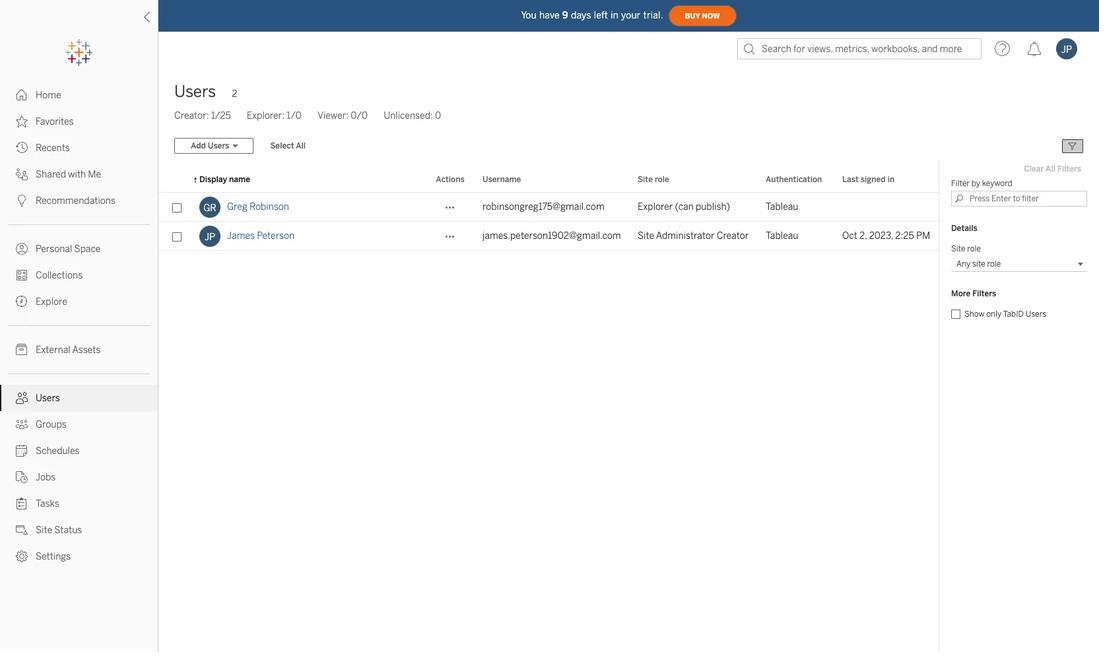 Task type: locate. For each thing, give the bounding box(es) containing it.
0 horizontal spatial site role
[[638, 175, 670, 184]]

shared with me link
[[0, 161, 158, 188]]

row containing james peterson
[[159, 222, 940, 251]]

tableau down 'authentication'
[[766, 201, 799, 213]]

by text only_f5he34f image inside schedules link
[[16, 445, 28, 457]]

by text only_f5he34f image inside the home link
[[16, 89, 28, 101]]

by text only_f5he34f image inside users link
[[16, 392, 28, 404]]

10 by text only_f5he34f image from the top
[[16, 524, 28, 536]]

signed
[[861, 175, 886, 184]]

robinsongreg175@gmail.com
[[483, 201, 605, 213]]

by text only_f5he34f image left jobs
[[16, 472, 28, 484]]

tableau for publish)
[[766, 201, 799, 213]]

by text only_f5he34f image for home
[[16, 89, 28, 101]]

creator:
[[174, 110, 209, 122]]

0 horizontal spatial in
[[611, 10, 619, 21]]

5 by text only_f5he34f image from the top
[[16, 498, 28, 510]]

5 by text only_f5he34f image from the top
[[16, 269, 28, 281]]

2 by text only_f5he34f image from the top
[[16, 168, 28, 180]]

row down "robinsongreg175@gmail.com"
[[159, 222, 940, 251]]

tableau right creator
[[766, 231, 799, 242]]

row group containing greg robinson
[[159, 193, 940, 251]]

by text only_f5he34f image left schedules
[[16, 445, 28, 457]]

home link
[[0, 82, 158, 108]]

buy
[[685, 12, 701, 20]]

select
[[270, 141, 294, 151]]

all
[[296, 141, 306, 151], [1046, 164, 1056, 174]]

by text only_f5he34f image
[[16, 89, 28, 101], [16, 116, 28, 127], [16, 195, 28, 207], [16, 243, 28, 255], [16, 269, 28, 281], [16, 296, 28, 308], [16, 344, 28, 356], [16, 419, 28, 431], [16, 472, 28, 484], [16, 524, 28, 536]]

creator
[[717, 231, 749, 242]]

external assets
[[36, 345, 101, 356]]

users right tabid
[[1026, 310, 1047, 319]]

by text only_f5he34f image for schedules
[[16, 445, 28, 457]]

pm
[[917, 231, 931, 242]]

1 horizontal spatial in
[[888, 175, 895, 184]]

3 by text only_f5he34f image from the top
[[16, 195, 28, 207]]

users up groups
[[36, 393, 60, 404]]

viewer: 0/0
[[318, 110, 368, 122]]

1 horizontal spatial all
[[1046, 164, 1056, 174]]

site role up explorer
[[638, 175, 670, 184]]

show only tabid users
[[965, 310, 1047, 319]]

oct 2, 2023, 2:25 pm
[[843, 231, 931, 242]]

cell
[[835, 193, 940, 222]]

6 by text only_f5he34f image from the top
[[16, 296, 28, 308]]

your
[[622, 10, 641, 21]]

by text only_f5he34f image left the "explore"
[[16, 296, 28, 308]]

favorites
[[36, 116, 74, 127]]

by text only_f5he34f image up groups link
[[16, 392, 28, 404]]

0 vertical spatial in
[[611, 10, 619, 21]]

role up explorer
[[655, 175, 670, 184]]

role down details
[[968, 244, 982, 254]]

by text only_f5he34f image for explore
[[16, 296, 28, 308]]

2 tableau from the top
[[766, 231, 799, 242]]

site status link
[[0, 517, 158, 544]]

all right 'clear' at the top right of page
[[1046, 164, 1056, 174]]

by text only_f5he34f image inside favorites link
[[16, 116, 28, 127]]

role
[[655, 175, 670, 184], [968, 244, 982, 254]]

filters inside button
[[1058, 164, 1082, 174]]

buy now button
[[669, 5, 737, 26]]

Filter by keyword text field
[[952, 191, 1088, 207]]

schedules
[[36, 446, 80, 457]]

site left status
[[36, 525, 52, 536]]

row
[[159, 193, 940, 222], [159, 222, 940, 251]]

by text only_f5he34f image inside personal space link
[[16, 243, 28, 255]]

by text only_f5he34f image for jobs
[[16, 472, 28, 484]]

in right left
[[611, 10, 619, 21]]

explore link
[[0, 289, 158, 315]]

site
[[638, 175, 653, 184], [638, 231, 655, 242], [952, 244, 966, 254], [36, 525, 52, 536]]

row group
[[159, 193, 940, 251]]

by text only_f5he34f image
[[16, 142, 28, 154], [16, 168, 28, 180], [16, 392, 28, 404], [16, 445, 28, 457], [16, 498, 28, 510], [16, 551, 28, 563]]

2023,
[[870, 231, 894, 242]]

by text only_f5he34f image left site status
[[16, 524, 28, 536]]

groups link
[[0, 412, 158, 438]]

schedules link
[[0, 438, 158, 464]]

display name
[[199, 175, 250, 184]]

users right add
[[208, 141, 229, 151]]

filters up only
[[973, 289, 997, 299]]

username
[[483, 175, 521, 184]]

1 horizontal spatial site role
[[952, 244, 982, 254]]

1 tableau from the top
[[766, 201, 799, 213]]

by text only_f5he34f image for users
[[16, 392, 28, 404]]

9 by text only_f5he34f image from the top
[[16, 472, 28, 484]]

recommendations
[[36, 196, 116, 207]]

by text only_f5he34f image left "settings"
[[16, 551, 28, 563]]

in right signed
[[888, 175, 895, 184]]

1 vertical spatial filters
[[973, 289, 997, 299]]

row containing greg robinson
[[159, 193, 940, 222]]

0 vertical spatial tableau
[[766, 201, 799, 213]]

by text only_f5he34f image for collections
[[16, 269, 28, 281]]

publish)
[[696, 201, 731, 213]]

3 by text only_f5he34f image from the top
[[16, 392, 28, 404]]

last
[[843, 175, 859, 184]]

by text only_f5he34f image for shared with me
[[16, 168, 28, 180]]

by text only_f5he34f image inside "shared with me" link
[[16, 168, 28, 180]]

1 vertical spatial role
[[968, 244, 982, 254]]

4 by text only_f5he34f image from the top
[[16, 445, 28, 457]]

authentication
[[766, 175, 823, 184]]

4 by text only_f5he34f image from the top
[[16, 243, 28, 255]]

by text only_f5he34f image left groups
[[16, 419, 28, 431]]

greg robinson
[[227, 201, 289, 213]]

display
[[199, 175, 227, 184]]

select all
[[270, 141, 306, 151]]

0 vertical spatial filters
[[1058, 164, 1082, 174]]

by text only_f5he34f image inside the tasks link
[[16, 498, 28, 510]]

2 by text only_f5he34f image from the top
[[16, 116, 28, 127]]

james peterson
[[227, 231, 295, 242]]

row up james.peterson1902@gmail.com
[[159, 193, 940, 222]]

7 by text only_f5he34f image from the top
[[16, 344, 28, 356]]

0 horizontal spatial all
[[296, 141, 306, 151]]

personal
[[36, 244, 72, 255]]

by text only_f5he34f image for favorites
[[16, 116, 28, 127]]

site administrator creator
[[638, 231, 749, 242]]

tabid
[[1004, 310, 1025, 319]]

by text only_f5he34f image left recents
[[16, 142, 28, 154]]

9
[[563, 10, 569, 21]]

all for select
[[296, 141, 306, 151]]

tasks
[[36, 499, 59, 510]]

site role down details
[[952, 244, 982, 254]]

1 by text only_f5he34f image from the top
[[16, 89, 28, 101]]

by text only_f5he34f image left tasks
[[16, 498, 28, 510]]

filters right 'clear' at the top right of page
[[1058, 164, 1082, 174]]

1 row from the top
[[159, 193, 940, 222]]

james peterson link
[[227, 222, 295, 251]]

by text only_f5he34f image inside 'external assets' link
[[16, 344, 28, 356]]

days
[[571, 10, 592, 21]]

shared with me
[[36, 169, 101, 180]]

1/0
[[287, 110, 302, 122]]

0 vertical spatial site role
[[638, 175, 670, 184]]

by text only_f5he34f image left favorites
[[16, 116, 28, 127]]

by text only_f5he34f image inside collections link
[[16, 269, 28, 281]]

explorer (can publish)
[[638, 201, 731, 213]]

tableau
[[766, 201, 799, 213], [766, 231, 799, 242]]

navigation panel element
[[0, 40, 158, 570]]

1 vertical spatial tableau
[[766, 231, 799, 242]]

james.peterson1902@gmail.com
[[483, 231, 621, 242]]

tableau for creator
[[766, 231, 799, 242]]

by text only_f5he34f image inside recommendations link
[[16, 195, 28, 207]]

users
[[174, 82, 216, 101], [208, 141, 229, 151], [1026, 310, 1047, 319], [36, 393, 60, 404]]

6 by text only_f5he34f image from the top
[[16, 551, 28, 563]]

2:25
[[896, 231, 915, 242]]

administrator
[[656, 231, 715, 242]]

shared
[[36, 169, 66, 180]]

by text only_f5he34f image left shared
[[16, 168, 28, 180]]

by text only_f5he34f image left personal
[[16, 243, 28, 255]]

1 vertical spatial in
[[888, 175, 895, 184]]

0 vertical spatial all
[[296, 141, 306, 151]]

unlicensed:
[[384, 110, 433, 122]]

only
[[987, 310, 1002, 319]]

filters
[[1058, 164, 1082, 174], [973, 289, 997, 299]]

by text only_f5he34f image inside settings "link"
[[16, 551, 28, 563]]

grid
[[159, 168, 940, 653]]

by text only_f5he34f image left 'home'
[[16, 89, 28, 101]]

by text only_f5he34f image inside groups link
[[16, 419, 28, 431]]

by text only_f5he34f image inside jobs 'link'
[[16, 472, 28, 484]]

0 vertical spatial role
[[655, 175, 670, 184]]

external
[[36, 345, 70, 356]]

users inside add users dropdown button
[[208, 141, 229, 151]]

clear all filters
[[1025, 164, 1082, 174]]

by text only_f5he34f image inside explore link
[[16, 296, 28, 308]]

by text only_f5he34f image inside the recents link
[[16, 142, 28, 154]]

cell inside row group
[[835, 193, 940, 222]]

1 horizontal spatial filters
[[1058, 164, 1082, 174]]

by text only_f5he34f image left collections
[[16, 269, 28, 281]]

1 vertical spatial all
[[1046, 164, 1056, 174]]

all right "select"
[[296, 141, 306, 151]]

8 by text only_f5he34f image from the top
[[16, 419, 28, 431]]

by text only_f5he34f image left recommendations
[[16, 195, 28, 207]]

in
[[611, 10, 619, 21], [888, 175, 895, 184]]

site status
[[36, 525, 82, 536]]

by text only_f5he34f image left 'external'
[[16, 344, 28, 356]]

add users
[[191, 141, 229, 151]]

site up explorer
[[638, 175, 653, 184]]

site down explorer
[[638, 231, 655, 242]]

2 row from the top
[[159, 222, 940, 251]]

1 by text only_f5he34f image from the top
[[16, 142, 28, 154]]

Search for views, metrics, workbooks, and more text field
[[738, 38, 982, 59]]

external assets link
[[0, 337, 158, 363]]

by text only_f5he34f image inside site status link
[[16, 524, 28, 536]]

1 horizontal spatial role
[[968, 244, 982, 254]]

site inside row
[[638, 231, 655, 242]]



Task type: describe. For each thing, give the bounding box(es) containing it.
by text only_f5he34f image for external assets
[[16, 344, 28, 356]]

collections link
[[0, 262, 158, 289]]

you have 9 days left in your trial.
[[521, 10, 664, 21]]

now
[[703, 12, 720, 20]]

select all button
[[262, 138, 314, 154]]

creator: 1/25
[[174, 110, 231, 122]]

home
[[36, 90, 61, 101]]

by text only_f5he34f image for personal space
[[16, 243, 28, 255]]

explorer
[[638, 201, 673, 213]]

recents
[[36, 143, 70, 154]]

details
[[952, 224, 978, 233]]

jobs link
[[0, 464, 158, 491]]

settings
[[36, 552, 71, 563]]

clear all filters button
[[1019, 161, 1088, 177]]

explore
[[36, 297, 67, 308]]

by text only_f5he34f image for settings
[[16, 551, 28, 563]]

more
[[952, 289, 971, 299]]

jobs
[[36, 472, 56, 484]]

1/25
[[211, 110, 231, 122]]

buy now
[[685, 12, 720, 20]]

left
[[594, 10, 608, 21]]

by
[[972, 179, 981, 188]]

by text only_f5he34f image for groups
[[16, 419, 28, 431]]

have
[[540, 10, 560, 21]]

clear
[[1025, 164, 1045, 174]]

by text only_f5he34f image for site status
[[16, 524, 28, 536]]

viewer:
[[318, 110, 349, 122]]

2
[[232, 89, 237, 100]]

greg robinson link
[[227, 193, 289, 222]]

show
[[965, 310, 985, 319]]

personal space
[[36, 244, 101, 255]]

explorer:
[[247, 110, 285, 122]]

space
[[74, 244, 101, 255]]

settings link
[[0, 544, 158, 570]]

recommendations link
[[0, 188, 158, 214]]

recents link
[[0, 135, 158, 161]]

filter by keyword
[[952, 179, 1013, 188]]

by text only_f5he34f image for recents
[[16, 142, 28, 154]]

collections
[[36, 270, 83, 281]]

0 horizontal spatial role
[[655, 175, 670, 184]]

users up creator:
[[174, 82, 216, 101]]

by text only_f5he34f image for recommendations
[[16, 195, 28, 207]]

2,
[[860, 231, 868, 242]]

favorites link
[[0, 108, 158, 135]]

users link
[[0, 385, 158, 412]]

more filters
[[952, 289, 997, 299]]

0
[[435, 110, 441, 122]]

by text only_f5he34f image for tasks
[[16, 498, 28, 510]]

1 vertical spatial site role
[[952, 244, 982, 254]]

robinson
[[250, 201, 289, 213]]

all for clear
[[1046, 164, 1056, 174]]

status
[[54, 525, 82, 536]]

greg
[[227, 201, 248, 213]]

last signed in
[[843, 175, 895, 184]]

keyword
[[983, 179, 1013, 188]]

personal space link
[[0, 236, 158, 262]]

actions
[[436, 175, 465, 184]]

name
[[229, 175, 250, 184]]

add
[[191, 141, 206, 151]]

james
[[227, 231, 255, 242]]

me
[[88, 169, 101, 180]]

tasks link
[[0, 491, 158, 517]]

0/0
[[351, 110, 368, 122]]

site inside main navigation. press the up and down arrow keys to access links. element
[[36, 525, 52, 536]]

with
[[68, 169, 86, 180]]

main navigation. press the up and down arrow keys to access links. element
[[0, 82, 158, 570]]

grid containing greg robinson
[[159, 168, 940, 653]]

trial.
[[644, 10, 664, 21]]

0 horizontal spatial filters
[[973, 289, 997, 299]]

site down details
[[952, 244, 966, 254]]

add users button
[[174, 138, 254, 154]]

users inside users link
[[36, 393, 60, 404]]

assets
[[72, 345, 101, 356]]

you
[[521, 10, 537, 21]]



Task type: vqa. For each thing, say whether or not it's contained in the screenshot.
settings link
yes



